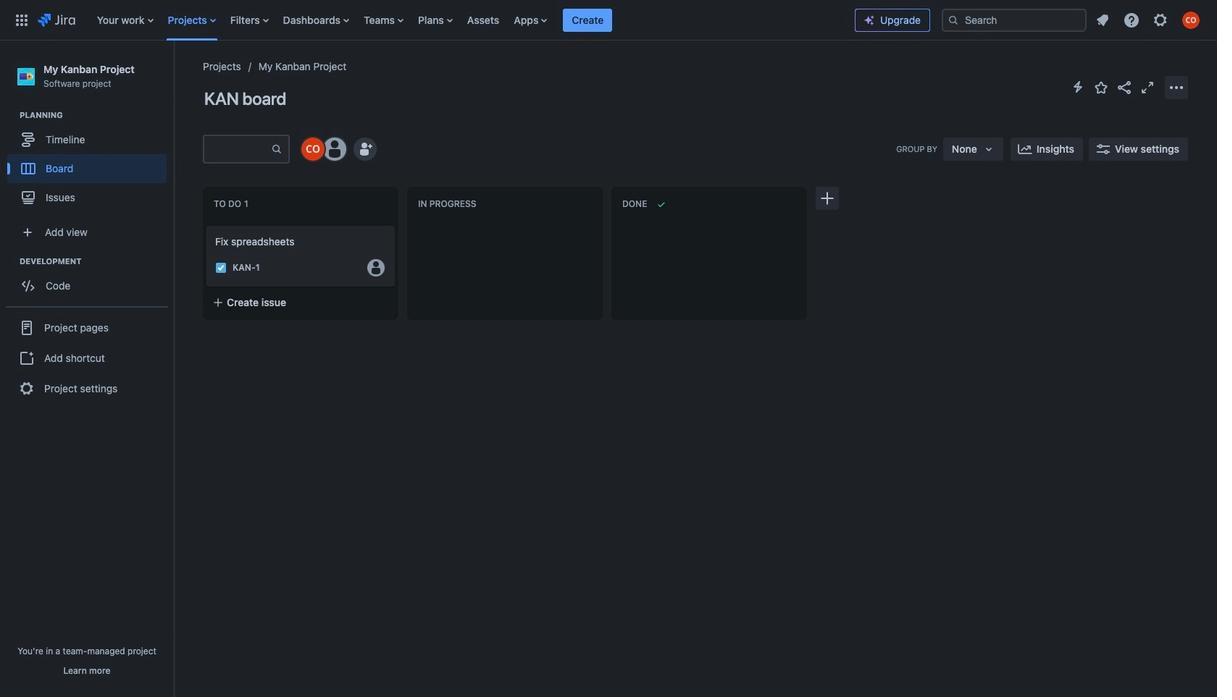 Task type: locate. For each thing, give the bounding box(es) containing it.
settings image
[[1152, 11, 1169, 29]]

1 horizontal spatial list
[[1090, 7, 1208, 33]]

group
[[7, 110, 173, 217], [7, 256, 173, 305], [6, 307, 168, 409]]

list
[[90, 0, 855, 40], [1090, 7, 1208, 33]]

appswitcher icon image
[[13, 11, 30, 29]]

automations menu button icon image
[[1069, 78, 1087, 96]]

planning image
[[2, 107, 20, 124]]

1 heading from the top
[[20, 110, 173, 121]]

jira image
[[38, 11, 75, 29], [38, 11, 75, 29]]

2 heading from the top
[[20, 256, 173, 267]]

heading
[[20, 110, 173, 121], [20, 256, 173, 267]]

1 vertical spatial group
[[7, 256, 173, 305]]

heading for planning image
[[20, 110, 173, 121]]

0 vertical spatial group
[[7, 110, 173, 217]]

development image
[[2, 253, 20, 270]]

enter full screen image
[[1139, 79, 1156, 96]]

create issue image
[[196, 216, 214, 233]]

sidebar navigation image
[[158, 58, 190, 87]]

1 vertical spatial heading
[[20, 256, 173, 267]]

None search field
[[942, 8, 1087, 32]]

group for development icon at the top left of the page
[[7, 256, 173, 305]]

banner
[[0, 0, 1217, 41]]

add people image
[[356, 141, 374, 158]]

list item
[[563, 0, 612, 40]]

0 vertical spatial heading
[[20, 110, 173, 121]]



Task type: vqa. For each thing, say whether or not it's contained in the screenshot.
Create issue icon
yes



Task type: describe. For each thing, give the bounding box(es) containing it.
0 horizontal spatial list
[[90, 0, 855, 40]]

Search field
[[942, 8, 1087, 32]]

your profile and settings image
[[1182, 11, 1200, 29]]

Search this board text field
[[204, 136, 271, 162]]

task image
[[215, 262, 227, 274]]

group for planning image
[[7, 110, 173, 217]]

sidebar element
[[0, 41, 174, 698]]

notifications image
[[1094, 11, 1111, 29]]

help image
[[1123, 11, 1140, 29]]

heading for development icon at the top left of the page
[[20, 256, 173, 267]]

more actions image
[[1168, 79, 1185, 96]]

view settings image
[[1095, 141, 1112, 158]]

create column image
[[819, 190, 836, 207]]

primary element
[[9, 0, 855, 40]]

search image
[[948, 14, 959, 26]]

to do element
[[214, 199, 251, 209]]

2 vertical spatial group
[[6, 307, 168, 409]]

star kan board image
[[1092, 79, 1110, 96]]



